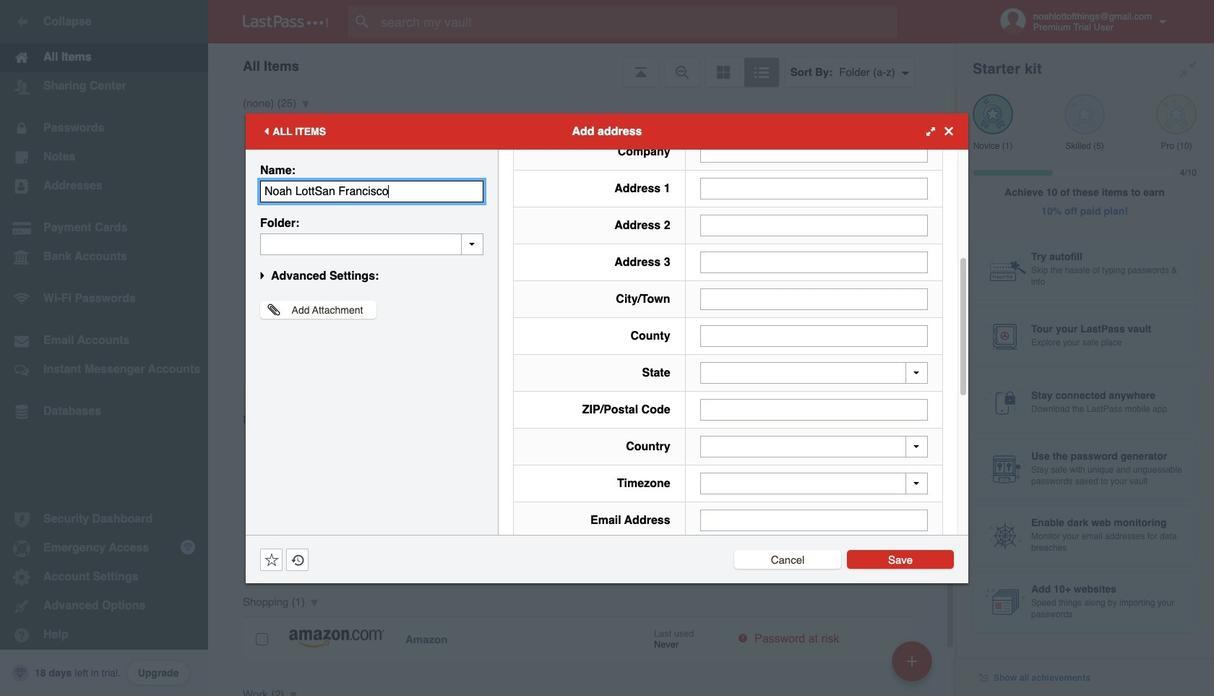 Task type: describe. For each thing, give the bounding box(es) containing it.
search my vault text field
[[349, 6, 926, 38]]



Task type: vqa. For each thing, say whether or not it's contained in the screenshot.
Vault Options navigation
yes



Task type: locate. For each thing, give the bounding box(es) containing it.
Search search field
[[349, 6, 926, 38]]

new item navigation
[[887, 637, 941, 696]]

lastpass image
[[243, 15, 328, 28]]

main navigation navigation
[[0, 0, 208, 696]]

vault options navigation
[[208, 43, 956, 87]]

None text field
[[700, 141, 928, 163], [700, 178, 928, 200], [260, 233, 484, 255], [700, 362, 928, 384], [700, 510, 928, 531], [700, 141, 928, 163], [700, 178, 928, 200], [260, 233, 484, 255], [700, 362, 928, 384], [700, 510, 928, 531]]

dialog
[[246, 113, 969, 583]]

None text field
[[260, 180, 484, 202], [700, 215, 928, 236], [700, 252, 928, 273], [700, 289, 928, 310], [700, 325, 928, 347], [700, 399, 928, 421], [260, 180, 484, 202], [700, 215, 928, 236], [700, 252, 928, 273], [700, 289, 928, 310], [700, 325, 928, 347], [700, 399, 928, 421]]

new item image
[[907, 656, 918, 666]]



